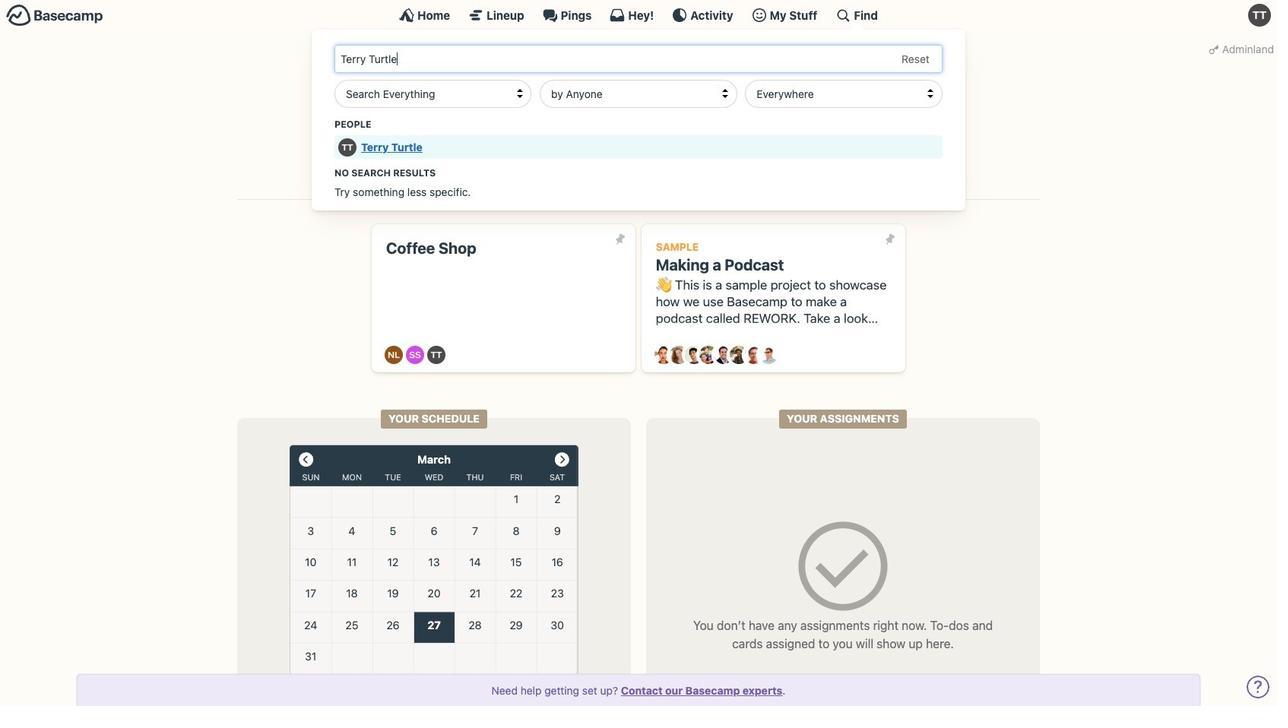 Task type: vqa. For each thing, say whether or not it's contained in the screenshot.
a
no



Task type: locate. For each thing, give the bounding box(es) containing it.
alert
[[335, 166, 943, 200]]

keyboard shortcut: ⌘ + / image
[[836, 8, 851, 23]]

annie bryan image
[[655, 346, 673, 365]]

sarah silvers image
[[406, 346, 425, 365]]

1 horizontal spatial terry turtle image
[[1249, 4, 1272, 27]]

alert inside main element
[[335, 166, 943, 200]]

terry turtle image
[[1249, 4, 1272, 27], [428, 346, 446, 365]]

None reset field
[[894, 50, 938, 69]]

Search for… search field
[[335, 45, 943, 73]]

0 horizontal spatial terry turtle image
[[428, 346, 446, 365]]



Task type: describe. For each thing, give the bounding box(es) containing it.
jennifer young image
[[700, 346, 718, 365]]

josh fiske image
[[715, 346, 733, 365]]

jared davis image
[[685, 346, 703, 365]]

1 vertical spatial terry turtle image
[[428, 346, 446, 365]]

switch accounts image
[[6, 4, 103, 27]]

terry turtle image
[[338, 138, 357, 156]]

0 vertical spatial terry turtle image
[[1249, 4, 1272, 27]]

main element
[[0, 0, 1278, 211]]

nicole katz image
[[730, 346, 748, 365]]

victor cooper image
[[760, 346, 778, 365]]

cheryl walters image
[[670, 346, 688, 365]]

steve marsh image
[[745, 346, 763, 365]]

none reset field inside main element
[[894, 50, 938, 69]]

natalie lubich image
[[385, 346, 403, 365]]



